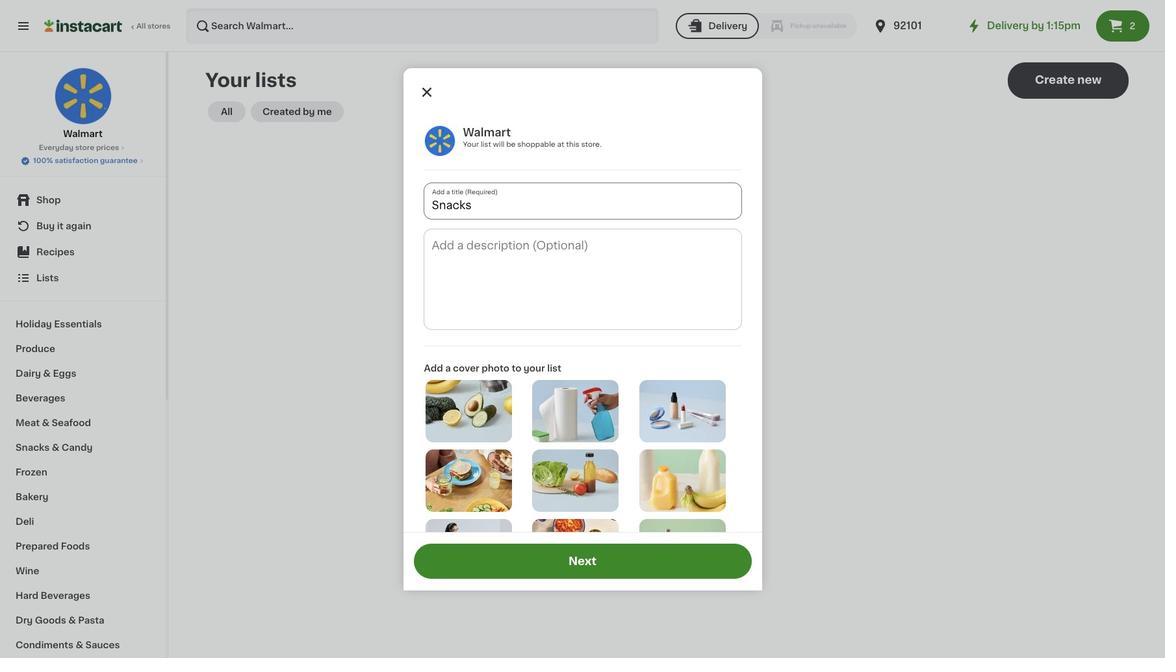 Task type: vqa. For each thing, say whether or not it's contained in the screenshot.
everyday store prices
yes



Task type: locate. For each thing, give the bounding box(es) containing it.
a woman sitting on a chair wearing headphones holding a drink in her hand with a small brown dog on the floor by her side. image
[[425, 520, 512, 582]]

1 vertical spatial be
[[680, 284, 692, 293]]

walmart
[[463, 127, 511, 137], [63, 129, 103, 138]]

all inside button
[[221, 107, 233, 116]]

list left shoppable
[[481, 141, 491, 148]]

be inside walmart your list will be shoppable at this store.
[[506, 141, 516, 148]]

beverages down dairy & eggs
[[16, 394, 65, 403]]

& for snacks
[[52, 443, 59, 452]]

2
[[1130, 21, 1136, 31]]

1 vertical spatial will
[[663, 284, 678, 293]]

92101
[[894, 21, 922, 31]]

recipes
[[36, 248, 75, 257]]

1 vertical spatial lists
[[588, 284, 610, 293]]

None text field
[[424, 229, 741, 329]]

0 vertical spatial by
[[1032, 21, 1045, 31]]

1 horizontal spatial by
[[1032, 21, 1045, 31]]

create
[[1035, 75, 1075, 85]]

walmart logo image
[[54, 68, 111, 125], [424, 125, 455, 156]]

& right meat
[[42, 419, 49, 428]]

by left the 1:15pm
[[1032, 21, 1045, 31]]

deli link
[[8, 510, 158, 534]]

0 horizontal spatial lists
[[36, 274, 59, 283]]

all down your lists
[[221, 107, 233, 116]]

0 horizontal spatial will
[[493, 141, 505, 148]]

be left saved
[[680, 284, 692, 293]]

everyday store prices link
[[39, 143, 127, 153]]

0 vertical spatial beverages
[[16, 394, 65, 403]]

0 vertical spatial lists
[[36, 274, 59, 283]]

beverages link
[[8, 386, 158, 411]]

walmart for walmart your list will be shoppable at this store.
[[463, 127, 511, 137]]

photo
[[482, 364, 510, 373]]

a table with people sitting around it with a bowl of potato chips, doritos, and cheetos. image
[[532, 520, 619, 582]]

0 horizontal spatial list
[[481, 141, 491, 148]]

will
[[493, 141, 505, 148], [663, 284, 678, 293]]

& for meat
[[42, 419, 49, 428]]

None search field
[[186, 8, 659, 44]]

your inside walmart your list will be shoppable at this store.
[[463, 141, 479, 148]]

will inside walmart your list will be shoppable at this store.
[[493, 141, 505, 148]]

all left stores
[[136, 23, 146, 30]]

& inside 'link'
[[52, 443, 59, 452]]

1:15pm
[[1047, 21, 1081, 31]]

wine
[[16, 567, 39, 576]]

& left sauces
[[76, 641, 83, 650]]

be left shoppable
[[506, 141, 516, 148]]

holiday essentials link
[[8, 312, 158, 337]]

beverages up dry goods & pasta
[[41, 591, 90, 601]]

dairy
[[16, 369, 41, 378]]

1 horizontal spatial all
[[221, 107, 233, 116]]

0 horizontal spatial be
[[506, 141, 516, 148]]

deli
[[16, 517, 34, 526]]

by left me
[[303, 107, 315, 116]]

all for all stores
[[136, 23, 146, 30]]

beverages inside beverages link
[[16, 394, 65, 403]]

1 horizontal spatial list
[[547, 364, 562, 373]]

delivery inside delivery button
[[709, 21, 748, 31]]

delivery by 1:15pm link
[[967, 18, 1081, 34]]

hard beverages link
[[8, 584, 158, 608]]

your
[[524, 364, 545, 373]]

add
[[424, 364, 443, 373]]

0 vertical spatial list
[[481, 141, 491, 148]]

cotton pads, ointment, cream, and bottle of liquid. image
[[639, 520, 726, 582]]

all stores
[[136, 23, 171, 30]]

meat & seafood link
[[8, 411, 158, 435]]

delivery for delivery by 1:15pm
[[987, 21, 1029, 31]]

produce link
[[8, 337, 158, 361]]

holiday
[[16, 320, 52, 329]]

1 horizontal spatial lists
[[588, 284, 610, 293]]

all for all
[[221, 107, 233, 116]]

100% satisfaction guarantee button
[[20, 153, 146, 166]]

list
[[481, 141, 491, 148], [547, 364, 562, 373]]

foods
[[61, 542, 90, 551]]

0 horizontal spatial walmart
[[63, 129, 103, 138]]

0 horizontal spatial all
[[136, 23, 146, 30]]

hard beverages
[[16, 591, 90, 601]]

1 vertical spatial beverages
[[41, 591, 90, 601]]

recipes link
[[8, 239, 158, 265]]

be
[[506, 141, 516, 148], [680, 284, 692, 293]]

buy
[[36, 222, 55, 231]]

& left candy
[[52, 443, 59, 452]]

1 horizontal spatial walmart logo image
[[424, 125, 455, 156]]

1 horizontal spatial your
[[463, 141, 479, 148]]

pressed powder, foundation, lip stick, and makeup brushes. image
[[639, 380, 726, 442]]

list right your
[[547, 364, 562, 373]]

1 horizontal spatial will
[[663, 284, 678, 293]]

list inside walmart your list will be shoppable at this store.
[[481, 141, 491, 148]]

create
[[631, 284, 661, 293]]

buy it again
[[36, 222, 91, 231]]

& left eggs
[[43, 369, 51, 378]]

walmart inside walmart "link"
[[63, 129, 103, 138]]

0 vertical spatial all
[[136, 23, 146, 30]]

create new
[[1035, 75, 1102, 85]]

delivery
[[987, 21, 1029, 31], [709, 21, 748, 31]]

add a cover photo to your list
[[424, 364, 562, 373]]

1 vertical spatial all
[[221, 107, 233, 116]]

it
[[57, 222, 63, 231]]

prices
[[96, 144, 119, 151]]

Add a title (Required) text field
[[424, 183, 741, 219]]

lists down recipes at the top
[[36, 274, 59, 283]]

guarantee
[[100, 157, 138, 164]]

0 vertical spatial will
[[493, 141, 505, 148]]

delivery inside the delivery by 1:15pm link
[[987, 21, 1029, 31]]

shoppable
[[518, 141, 556, 148]]

0 horizontal spatial by
[[303, 107, 315, 116]]

0 horizontal spatial your
[[205, 71, 251, 90]]

0 horizontal spatial delivery
[[709, 21, 748, 31]]

beverages
[[16, 394, 65, 403], [41, 591, 90, 601]]

walmart inside walmart your list will be shoppable at this store.
[[463, 127, 511, 137]]

hard
[[16, 591, 38, 601]]

saved
[[694, 284, 721, 293]]

will left shoppable
[[493, 141, 505, 148]]

your
[[205, 71, 251, 90], [463, 141, 479, 148]]

store
[[75, 144, 94, 151]]

lists link
[[8, 265, 158, 291]]

1 horizontal spatial be
[[680, 284, 692, 293]]

delivery by 1:15pm
[[987, 21, 1081, 31]]

1 vertical spatial your
[[463, 141, 479, 148]]

create new button
[[1008, 62, 1129, 99]]

a head of lettuce, a half of a lemon, a bottle of sauce, a tomato, and a small baguette. image
[[532, 450, 619, 512]]

& for condiments
[[76, 641, 83, 650]]

prepared
[[16, 542, 59, 551]]

a roll of paper towels, a gallon of orange juice, a small bottle of milk, a bunch of bananas. image
[[639, 450, 726, 512]]

you
[[612, 284, 629, 293]]

by inside button
[[303, 107, 315, 116]]

& for dairy
[[43, 369, 51, 378]]

all
[[136, 23, 146, 30], [221, 107, 233, 116]]

all inside all stores link
[[136, 23, 146, 30]]

all stores link
[[44, 8, 172, 44]]

1 horizontal spatial delivery
[[987, 21, 1029, 31]]

will right the create
[[663, 284, 678, 293]]

at
[[557, 141, 564, 148]]

essentials
[[54, 320, 102, 329]]

created
[[263, 107, 301, 116]]

&
[[43, 369, 51, 378], [42, 419, 49, 428], [52, 443, 59, 452], [68, 616, 76, 625], [76, 641, 83, 650]]

eggs
[[53, 369, 76, 378]]

0 vertical spatial be
[[506, 141, 516, 148]]

1 vertical spatial by
[[303, 107, 315, 116]]

lists left you
[[588, 284, 610, 293]]

1 horizontal spatial walmart
[[463, 127, 511, 137]]

be for walmart
[[506, 141, 516, 148]]



Task type: describe. For each thing, give the bounding box(es) containing it.
will for walmart
[[493, 141, 505, 148]]

condiments
[[16, 641, 73, 650]]

next button
[[414, 544, 752, 579]]

100% satisfaction guarantee
[[33, 157, 138, 164]]

snacks
[[16, 443, 50, 452]]

a bunch of kale, a sliced lemon, a half of an avocado, a cucumber, a bunch of bananas, and a blender. image
[[425, 380, 512, 442]]

lists for lists
[[36, 274, 59, 283]]

meat
[[16, 419, 40, 428]]

2 button
[[1097, 10, 1150, 42]]

a roll of paper towels, a person holding a spray bottle of blue cleaning solution, and a sponge. image
[[532, 380, 619, 442]]

dairy & eggs
[[16, 369, 76, 378]]

dry goods & pasta link
[[8, 608, 158, 633]]

here.
[[724, 284, 746, 293]]

shop link
[[8, 187, 158, 213]]

delivery button
[[676, 13, 759, 39]]

lists
[[255, 71, 297, 90]]

condiments & sauces link
[[8, 633, 158, 658]]

prepared foods
[[16, 542, 90, 551]]

will for lists
[[663, 284, 678, 293]]

lists for lists you create will be saved here.
[[588, 284, 610, 293]]

produce
[[16, 344, 55, 354]]

meat & seafood
[[16, 419, 91, 428]]

be for lists
[[680, 284, 692, 293]]

everyday store prices
[[39, 144, 119, 151]]

buy it again link
[[8, 213, 158, 239]]

0 horizontal spatial walmart logo image
[[54, 68, 111, 125]]

me
[[317, 107, 332, 116]]

candy
[[62, 443, 93, 452]]

delivery for delivery
[[709, 21, 748, 31]]

0 vertical spatial your
[[205, 71, 251, 90]]

this
[[566, 141, 580, 148]]

holiday essentials
[[16, 320, 102, 329]]

again
[[66, 222, 91, 231]]

frozen
[[16, 468, 47, 477]]

1 vertical spatial list
[[547, 364, 562, 373]]

bakery link
[[8, 485, 158, 510]]

seafood
[[52, 419, 91, 428]]

lists you create will be saved here.
[[588, 284, 746, 293]]

walmart logo image inside list_add_items "dialog"
[[424, 125, 455, 156]]

by for delivery
[[1032, 21, 1045, 31]]

new
[[1078, 75, 1102, 85]]

to
[[512, 364, 522, 373]]

bakery
[[16, 493, 49, 502]]

service type group
[[676, 13, 857, 39]]

condiments & sauces
[[16, 641, 120, 650]]

beverages inside hard beverages link
[[41, 591, 90, 601]]

store.
[[581, 141, 602, 148]]

your lists
[[205, 71, 297, 90]]

created by me
[[263, 107, 332, 116]]

92101 button
[[873, 8, 951, 44]]

100%
[[33, 157, 53, 164]]

everyday
[[39, 144, 74, 151]]

walmart your list will be shoppable at this store.
[[463, 127, 602, 148]]

a
[[445, 364, 451, 373]]

a table with two people sitting around it eating sandwiches with 2 glasses of lemon water, and cut vegetables on a plate. image
[[425, 450, 512, 512]]

list_add_items dialog
[[403, 68, 762, 658]]

by for created
[[303, 107, 315, 116]]

& left pasta
[[68, 616, 76, 625]]

snacks & candy link
[[8, 435, 158, 460]]

all button
[[208, 101, 246, 122]]

frozen link
[[8, 460, 158, 485]]

prepared foods link
[[8, 534, 158, 559]]

wine link
[[8, 559, 158, 584]]

walmart link
[[54, 68, 111, 140]]

cover
[[453, 364, 480, 373]]

shop
[[36, 196, 61, 205]]

next
[[569, 556, 597, 567]]

sauces
[[85, 641, 120, 650]]

goods
[[35, 616, 66, 625]]

dairy & eggs link
[[8, 361, 158, 386]]

snacks & candy
[[16, 443, 93, 452]]

instacart logo image
[[44, 18, 122, 34]]

walmart for walmart
[[63, 129, 103, 138]]

dry
[[16, 616, 33, 625]]

dry goods & pasta
[[16, 616, 104, 625]]

created by me button
[[251, 101, 344, 122]]

stores
[[147, 23, 171, 30]]

pasta
[[78, 616, 104, 625]]



